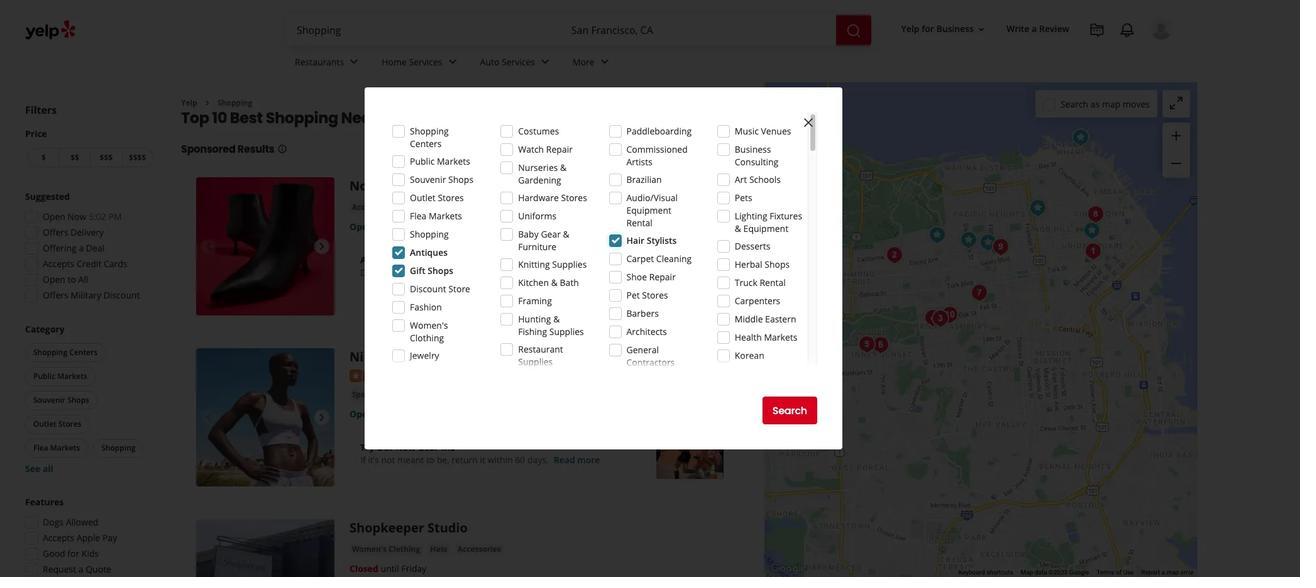 Task type: vqa. For each thing, say whether or not it's contained in the screenshot.
cream
no



Task type: locate. For each thing, give the bounding box(es) containing it.
1 vertical spatial offers
[[43, 289, 68, 301]]

slideshow element for nordstrom
[[196, 178, 335, 316]]

0 vertical spatial business
[[937, 23, 974, 35]]

24 chevron down v2 image right restaurants
[[347, 54, 362, 69]]

0 horizontal spatial map
[[1102, 98, 1121, 110]]

yelp inside button
[[901, 23, 920, 35]]

24 chevron down v2 image
[[445, 54, 460, 69], [538, 54, 553, 69]]

0 vertical spatial souvenir shops
[[410, 174, 474, 185]]

public up souvenir shops button
[[33, 371, 55, 382]]

1 horizontal spatial shopping centers
[[410, 125, 449, 150]]

more
[[571, 267, 594, 279], [577, 454, 600, 466]]

shops inside souvenir shops button
[[67, 395, 89, 406]]

previous image
[[201, 239, 216, 254], [201, 410, 216, 425]]

shopping right 16 chevron right v2 icon
[[217, 97, 252, 108]]

1 vertical spatial until
[[381, 563, 399, 575]]

shoe inside search dialog
[[627, 271, 647, 283]]

more link
[[563, 45, 622, 82]]

1 vertical spatial repair
[[649, 271, 676, 283]]

shopping up 16 info v2 icon
[[266, 108, 338, 129]]

1 horizontal spatial rental
[[760, 277, 786, 289]]

discount
[[410, 283, 446, 295], [104, 289, 140, 301]]

until down the women's clothing button
[[381, 563, 399, 575]]

bath
[[560, 277, 579, 289]]

discount inside search dialog
[[410, 283, 446, 295]]

1 horizontal spatial yelp
[[901, 23, 920, 35]]

shopping down category
[[33, 347, 67, 358]]

accessories button down the studio
[[455, 544, 504, 556]]

1 vertical spatial business
[[735, 143, 771, 155]]

amazing
[[360, 254, 398, 266]]

1 vertical spatial women's
[[352, 544, 387, 555]]

0 vertical spatial for
[[922, 23, 934, 35]]

a for deal
[[79, 242, 84, 254]]

stylists
[[647, 235, 677, 246]]

until left "9:00"
[[375, 221, 394, 233]]

0 vertical spatial accessories button
[[350, 201, 398, 214]]

24 chevron down v2 image right auto services
[[538, 54, 553, 69]]

for for business
[[922, 23, 934, 35]]

accessories link down the nordstrom
[[350, 201, 398, 214]]

2 services from the left
[[502, 56, 535, 68]]

16 info v2 image
[[277, 144, 287, 154]]

0 vertical spatial shopping centers
[[410, 125, 449, 150]]

projects image
[[1090, 23, 1105, 38]]

see all button
[[25, 463, 53, 475]]

friday
[[401, 563, 427, 575]]

2 offers from the top
[[43, 289, 68, 301]]

open up amazing
[[350, 221, 373, 233]]

24 chevron down v2 image inside 'auto services' link
[[538, 54, 553, 69]]

$$
[[71, 152, 79, 163]]

price group
[[25, 128, 156, 170]]

3 star rating image
[[350, 370, 418, 382]]

services right auto
[[502, 56, 535, 68]]

business inside button
[[937, 23, 974, 35]]

&
[[560, 162, 567, 174], [735, 223, 741, 235], [563, 228, 570, 240], [551, 277, 558, 289], [553, 313, 560, 325]]

& right 'nurseries'
[[560, 162, 567, 174]]

yelp link
[[181, 97, 197, 108]]

0 vertical spatial previous image
[[201, 239, 216, 254]]

accessories button for the bottom accessories link
[[455, 544, 504, 556]]

zoom out image
[[1169, 156, 1184, 171]]

women's clothing inside search dialog
[[410, 319, 448, 344]]

2 next image from the top
[[314, 410, 329, 425]]

1 horizontal spatial 24 chevron down v2 image
[[597, 54, 612, 69]]

public inside search dialog
[[410, 155, 435, 167]]

women's clothing link
[[350, 544, 423, 556]]

1 vertical spatial slideshow element
[[196, 349, 335, 487]]

0 horizontal spatial outlet
[[33, 419, 56, 429]]

women's down fashion
[[410, 319, 448, 331]]

more inside try our new gear irl if it's not meant to be, return it within 60 days. read more
[[577, 454, 600, 466]]

public markets down shopping centers button
[[33, 371, 87, 382]]

1 24 chevron down v2 image from the left
[[347, 54, 362, 69]]

0 horizontal spatial shopping centers
[[33, 347, 97, 358]]

& up knitting supplies
[[563, 228, 570, 240]]

$$$$ button
[[122, 148, 153, 167]]

0 horizontal spatial for
[[67, 548, 79, 560]]

flea markets down the rack
[[410, 210, 462, 222]]

24 chevron down v2 image inside restaurants link
[[347, 54, 362, 69]]

0 horizontal spatial business
[[735, 143, 771, 155]]

1 vertical spatial accessories
[[458, 544, 501, 555]]

truck rental
[[735, 277, 786, 289]]

markets up -
[[437, 155, 470, 167]]

our
[[377, 441, 393, 453]]

1 vertical spatial supplies
[[549, 326, 584, 338]]

to left be, at the left of page
[[426, 454, 435, 466]]

a right report in the bottom of the page
[[1162, 569, 1165, 576]]

1 horizontal spatial pm
[[416, 221, 429, 233]]

0 horizontal spatial public markets
[[33, 371, 87, 382]]

more right days.
[[577, 454, 600, 466]]

1 vertical spatial outlet
[[33, 419, 56, 429]]

public markets button
[[25, 367, 95, 386]]

0 horizontal spatial repair
[[546, 143, 573, 155]]

1 horizontal spatial gear
[[541, 228, 561, 240]]

until for nordstrom
[[375, 221, 394, 233]]

write
[[1007, 23, 1030, 35]]

equipment down lighting
[[744, 223, 789, 235]]

1 horizontal spatial accessories
[[458, 544, 501, 555]]

0 horizontal spatial discount
[[104, 289, 140, 301]]

women's clothing up jewelry on the left of the page
[[410, 319, 448, 344]]

gift
[[410, 265, 425, 277]]

shoe stores
[[457, 202, 501, 213]]

group containing suggested
[[21, 191, 156, 306]]

0 horizontal spatial new
[[396, 441, 416, 453]]

flea markets inside search dialog
[[410, 210, 462, 222]]

supplies up bath at the left
[[552, 258, 587, 270]]

supplies
[[552, 258, 587, 270], [549, 326, 584, 338], [518, 356, 553, 368]]

pm for open until 9:00 pm
[[416, 221, 429, 233]]

& for nurseries & gardening
[[560, 162, 567, 174]]

clothing up jewelry on the left of the page
[[410, 332, 444, 344]]

24 chevron down v2 image inside more link
[[597, 54, 612, 69]]

business left 16 chevron down v2 'image'
[[937, 23, 974, 35]]

rental down herbal shops
[[760, 277, 786, 289]]

yelp for yelp for business
[[901, 23, 920, 35]]

1 vertical spatial shoe
[[627, 271, 647, 283]]

2 24 chevron down v2 image from the left
[[538, 54, 553, 69]]

map right the as
[[1102, 98, 1121, 110]]

shopping centers up 'nordstrom rack - daly city'
[[410, 125, 449, 150]]

pm right 5:02
[[108, 211, 122, 223]]

markets down outlet stores button
[[50, 443, 80, 453]]

0 vertical spatial accessories link
[[350, 201, 398, 214]]

my favorite image
[[868, 332, 893, 357]]

outlet inside outlet stores button
[[33, 419, 56, 429]]

& down lighting
[[735, 223, 741, 235]]

services for home services
[[409, 56, 442, 68]]

flea inside search dialog
[[410, 210, 427, 222]]

1 horizontal spatial search
[[1061, 98, 1089, 110]]

watch repair
[[518, 143, 573, 155]]

until
[[375, 221, 394, 233], [381, 563, 399, 575]]

fashion
[[410, 301, 442, 313]]

a for quote
[[78, 563, 83, 575]]

1 vertical spatial rental
[[760, 277, 786, 289]]

souvenir inside search dialog
[[410, 174, 446, 185]]

1 vertical spatial to
[[426, 454, 435, 466]]

accepts
[[43, 258, 74, 270], [43, 532, 74, 544]]

1 horizontal spatial map
[[1167, 569, 1179, 576]]

centers up public markets button
[[69, 347, 97, 358]]

for left 16 chevron down v2 'image'
[[922, 23, 934, 35]]

york.
[[522, 267, 543, 279]]

accepts up good
[[43, 532, 74, 544]]

herbal shops
[[735, 258, 790, 270]]

shoe inside button
[[457, 202, 475, 213]]

sporting goods
[[352, 389, 409, 400]]

0 horizontal spatial equipment
[[627, 204, 672, 216]]

keyboard shortcuts
[[959, 569, 1013, 576]]

health
[[735, 331, 762, 343]]

read right days.
[[554, 454, 575, 466]]

0 horizontal spatial yelp
[[181, 97, 197, 108]]

repair for watch repair
[[546, 143, 573, 155]]

rental up hair
[[627, 217, 653, 229]]

accepts down 'offering'
[[43, 258, 74, 270]]

1 vertical spatial map
[[1167, 569, 1179, 576]]

gear up be, at the left of page
[[418, 441, 439, 453]]

now
[[68, 211, 86, 223]]

a right write
[[1032, 23, 1037, 35]]

notifications image
[[1120, 23, 1135, 38]]

shopping up 'nordstrom rack - daly city'
[[410, 125, 449, 137]]

shopping link
[[217, 97, 252, 108]]

women's up closed
[[352, 544, 387, 555]]

hunting & fishing supplies
[[518, 313, 584, 338]]

1 vertical spatial souvenir shops
[[33, 395, 89, 406]]

souvenir inside button
[[33, 395, 65, 406]]

markets down eastern
[[764, 331, 798, 343]]

until for shopkeeper
[[381, 563, 399, 575]]

repair down carpet cleaning on the top
[[649, 271, 676, 283]]

offers down open to all
[[43, 289, 68, 301]]

for up request a quote
[[67, 548, 79, 560]]

24 chevron down v2 image left auto
[[445, 54, 460, 69]]

rare device image
[[967, 280, 992, 305]]

0 vertical spatial souvenir
[[410, 174, 446, 185]]

accessories link
[[350, 201, 398, 214], [455, 544, 504, 556]]

nordstrom rack - daly city link
[[350, 178, 518, 195]]

user actions element
[[891, 16, 1190, 93]]

brazilian
[[627, 174, 662, 185]]

1 previous image from the top
[[201, 239, 216, 254]]

public markets
[[410, 155, 470, 167], [33, 371, 87, 382]]

pay
[[102, 532, 117, 544]]

accessories button down the nordstrom
[[350, 201, 398, 214]]

1 vertical spatial clothing
[[389, 544, 420, 555]]

1 horizontal spatial flea markets
[[410, 210, 462, 222]]

discount up fashion
[[410, 283, 446, 295]]

2 vertical spatial supplies
[[518, 356, 553, 368]]

search as map moves
[[1061, 98, 1150, 110]]

0 vertical spatial map
[[1102, 98, 1121, 110]]

1 vertical spatial accessories button
[[455, 544, 504, 556]]

sporting goods button
[[350, 388, 412, 401]]

shopping centers
[[410, 125, 449, 150], [33, 347, 97, 358]]

services right home
[[409, 56, 442, 68]]

search inside button
[[773, 403, 807, 418]]

sporting
[[352, 389, 384, 400]]

for inside button
[[922, 23, 934, 35]]

0 vertical spatial read
[[548, 267, 569, 279]]

accessories down the studio
[[458, 544, 501, 555]]

nike san francisco image
[[196, 349, 335, 487]]

1 horizontal spatial accessories link
[[455, 544, 504, 556]]

1 services from the left
[[409, 56, 442, 68]]

music
[[735, 125, 759, 137]]

flea markets up all
[[33, 443, 80, 453]]

a left deal
[[79, 242, 84, 254]]

map data ©2023 google
[[1021, 569, 1089, 576]]

business categories element
[[285, 45, 1173, 82]]

new up meant
[[396, 441, 416, 453]]

16 chevron right v2 image
[[202, 98, 212, 108]]

pm right "9:00"
[[416, 221, 429, 233]]

souvenir shops down public markets button
[[33, 395, 89, 406]]

sakura image
[[854, 332, 879, 357]]

public up 'nordstrom rack - daly city'
[[410, 155, 435, 167]]

0 horizontal spatial rental
[[627, 217, 653, 229]]

a left quote
[[78, 563, 83, 575]]

shopping right flea markets button
[[101, 443, 135, 453]]

1 vertical spatial accepts
[[43, 532, 74, 544]]

women's
[[410, 319, 448, 331], [352, 544, 387, 555]]

irl
[[441, 441, 455, 453]]

1 vertical spatial next image
[[314, 410, 329, 425]]

nordstrom rack - daly city
[[350, 178, 518, 195]]

centers down francisco,
[[410, 138, 442, 150]]

0 vertical spatial outlet
[[410, 192, 436, 204]]

vita,
[[386, 267, 403, 279]]

gear up furniture
[[541, 228, 561, 240]]

24 chevron down v2 image
[[347, 54, 362, 69], [597, 54, 612, 69]]

0 horizontal spatial 24 chevron down v2 image
[[347, 54, 362, 69]]

for for kids
[[67, 548, 79, 560]]

offers
[[43, 226, 68, 238], [43, 289, 68, 301]]

search for search
[[773, 403, 807, 418]]

services for auto services
[[502, 56, 535, 68]]

1 horizontal spatial business
[[937, 23, 974, 35]]

1 slideshow element from the top
[[196, 178, 335, 316]]

supplies inside restaurant supplies
[[518, 356, 553, 368]]

venues
[[761, 125, 791, 137]]

1 horizontal spatial souvenir shops
[[410, 174, 474, 185]]

offers up 'offering'
[[43, 226, 68, 238]]

souvenir
[[410, 174, 446, 185], [33, 395, 65, 406]]

to inside group
[[68, 274, 76, 285]]

return
[[452, 454, 478, 466]]

flea markets inside button
[[33, 443, 80, 453]]

shoe down -
[[457, 202, 475, 213]]

slideshow element
[[196, 178, 335, 316], [196, 349, 335, 487]]

nike san francisco image
[[1079, 218, 1104, 243]]

24 chevron down v2 image inside home services link
[[445, 54, 460, 69]]

shoe for shoe repair
[[627, 271, 647, 283]]

souvenir up outlet stores button
[[33, 395, 65, 406]]

the love of ganesha image
[[928, 306, 953, 331]]

read inside try our new gear irl if it's not meant to be, return it within 60 days. read more
[[554, 454, 575, 466]]

open for now
[[43, 211, 65, 223]]

more right knitting
[[571, 267, 594, 279]]

0 vertical spatial slideshow element
[[196, 178, 335, 316]]

pm
[[108, 211, 122, 223], [416, 221, 429, 233]]

open down sporting in the bottom of the page
[[350, 408, 373, 420]]

outlet stores button
[[25, 415, 90, 434]]

san
[[380, 108, 409, 129], [382, 349, 405, 366]]

1 vertical spatial public markets
[[33, 371, 87, 382]]

0 horizontal spatial accessories
[[352, 202, 396, 213]]

repair for shoe repair
[[649, 271, 676, 283]]

1 vertical spatial flea
[[33, 443, 48, 453]]

1 vertical spatial souvenir
[[33, 395, 65, 406]]

shops
[[448, 174, 474, 185], [765, 258, 790, 270], [428, 265, 453, 277], [67, 395, 89, 406]]

map left error
[[1167, 569, 1179, 576]]

yelp left 16 chevron right v2 icon
[[181, 97, 197, 108]]

1 vertical spatial centers
[[69, 347, 97, 358]]

1 vertical spatial read
[[554, 454, 575, 466]]

flea
[[410, 210, 427, 222], [33, 443, 48, 453]]

$ button
[[28, 148, 59, 167]]

1 horizontal spatial souvenir
[[410, 174, 446, 185]]

1 horizontal spatial shoe
[[627, 271, 647, 283]]

1 horizontal spatial to
[[426, 454, 435, 466]]

1 vertical spatial flea markets
[[33, 443, 80, 453]]

stores
[[438, 192, 464, 204], [561, 192, 587, 204], [477, 202, 501, 213], [642, 289, 668, 301], [58, 419, 81, 429]]

shoe repair
[[627, 271, 676, 283]]

new left york.
[[501, 267, 520, 279]]

24 chevron down v2 image for home services
[[445, 54, 460, 69]]

1 24 chevron down v2 image from the left
[[445, 54, 460, 69]]

1 vertical spatial more
[[577, 454, 600, 466]]

souvenir shops up sunglasses
[[410, 174, 474, 185]]

1 vertical spatial yelp
[[181, 97, 197, 108]]

button down image
[[925, 222, 950, 247]]

outlet stores inside button
[[33, 419, 81, 429]]

nike san francisco link
[[350, 349, 468, 366]]

1 next image from the top
[[314, 239, 329, 254]]

0 horizontal spatial outlet stores
[[33, 419, 81, 429]]

yelp right search image
[[901, 23, 920, 35]]

equipment down the audio/visual
[[627, 204, 672, 216]]

for inside group
[[67, 548, 79, 560]]

business up the consulting
[[735, 143, 771, 155]]

clothing up friday
[[389, 544, 420, 555]]

supplies up 'restaurant'
[[549, 326, 584, 338]]

korean
[[735, 350, 764, 362]]

a for review
[[1032, 23, 1037, 35]]

©2023
[[1049, 569, 1068, 576]]

baby gear & furniture
[[518, 228, 570, 253]]

1 offers from the top
[[43, 226, 68, 238]]

open for to
[[43, 274, 65, 285]]

0 vertical spatial to
[[68, 274, 76, 285]]

restaurant supplies
[[518, 343, 563, 368]]

0 horizontal spatial souvenir shops
[[33, 395, 89, 406]]

1 horizontal spatial repair
[[649, 271, 676, 283]]

health markets
[[735, 331, 798, 343]]

read right york.
[[548, 267, 569, 279]]

repair down costumes
[[546, 143, 573, 155]]

2 previous image from the top
[[201, 410, 216, 425]]

0 vertical spatial accessories
[[352, 202, 396, 213]]

& inside hunting & fishing supplies
[[553, 313, 560, 325]]

open left 'all'
[[43, 274, 65, 285]]

more inside amazing gifts under $50 dolce vita, adidas and kate spade new york. read more
[[571, 267, 594, 279]]

0 horizontal spatial search
[[773, 403, 807, 418]]

-
[[456, 178, 460, 195]]

24 chevron down v2 image right more
[[597, 54, 612, 69]]

markets down shopping centers button
[[57, 371, 87, 382]]

0 vertical spatial more
[[571, 267, 594, 279]]

san right near
[[380, 108, 409, 129]]

hair stylists
[[627, 235, 677, 246]]

shoe down "carpet"
[[627, 271, 647, 283]]

0 vertical spatial women's clothing
[[410, 319, 448, 344]]

public markets up the rack
[[410, 155, 470, 167]]

discount down cards
[[104, 289, 140, 301]]

0 horizontal spatial to
[[68, 274, 76, 285]]

0 vertical spatial shoe
[[457, 202, 475, 213]]

to left 'all'
[[68, 274, 76, 285]]

& inside nurseries & gardening
[[560, 162, 567, 174]]

cris consignment image
[[1025, 195, 1050, 220]]

shopping inside shopping button
[[101, 443, 135, 453]]

next image
[[314, 239, 329, 254], [314, 410, 329, 425]]

kitchen
[[518, 277, 549, 289]]

nurseries
[[518, 162, 558, 174]]

accessories down the nordstrom
[[352, 202, 396, 213]]

0 vertical spatial flea markets
[[410, 210, 462, 222]]

search
[[1061, 98, 1089, 110], [773, 403, 807, 418]]

1 vertical spatial for
[[67, 548, 79, 560]]

accessories link down the studio
[[455, 544, 504, 556]]

san up 3 star rating image
[[382, 349, 405, 366]]

2 slideshow element from the top
[[196, 349, 335, 487]]

open down the suggested
[[43, 211, 65, 223]]

1 accepts from the top
[[43, 258, 74, 270]]

outlet stores
[[410, 192, 464, 204], [33, 419, 81, 429]]

shopping centers up public markets button
[[33, 347, 97, 358]]

None search field
[[287, 15, 874, 45]]

1 horizontal spatial equipment
[[744, 223, 789, 235]]

new
[[501, 267, 520, 279], [396, 441, 416, 453]]

read inside amazing gifts under $50 dolce vita, adidas and kate spade new york. read more
[[548, 267, 569, 279]]

group containing category
[[23, 323, 156, 475]]

california
[[493, 108, 567, 129]]

1 horizontal spatial services
[[502, 56, 535, 68]]

hats
[[430, 544, 448, 555]]

gift shops
[[410, 265, 453, 277]]

0 horizontal spatial accessories button
[[350, 201, 398, 214]]

0 horizontal spatial shoe
[[457, 202, 475, 213]]

fishing
[[518, 326, 547, 338]]

google image
[[768, 561, 809, 577]]

0 horizontal spatial flea
[[33, 443, 48, 453]]

1 horizontal spatial accessories button
[[455, 544, 504, 556]]

9:00
[[396, 221, 414, 233]]

1 vertical spatial outlet stores
[[33, 419, 81, 429]]

1 vertical spatial new
[[396, 441, 416, 453]]

architects
[[627, 326, 667, 338]]

women's clothing up closed until friday
[[352, 544, 420, 555]]

group
[[1163, 123, 1190, 178], [21, 191, 156, 306], [23, 323, 156, 475], [21, 496, 156, 577]]

souvenir shops button
[[25, 391, 97, 410]]

to inside try our new gear irl if it's not meant to be, return it within 60 days. read more
[[426, 454, 435, 466]]

supplies down 'restaurant'
[[518, 356, 553, 368]]

0 vertical spatial public
[[410, 155, 435, 167]]

0 horizontal spatial 24 chevron down v2 image
[[445, 54, 460, 69]]

1 horizontal spatial new
[[501, 267, 520, 279]]

0 vertical spatial new
[[501, 267, 520, 279]]

& left bath at the left
[[551, 277, 558, 289]]

adidas
[[406, 267, 433, 279]]

0 vertical spatial until
[[375, 221, 394, 233]]

0 vertical spatial equipment
[[627, 204, 672, 216]]

1 vertical spatial shopping centers
[[33, 347, 97, 358]]

map for moves
[[1102, 98, 1121, 110]]

women's clothing
[[410, 319, 448, 344], [352, 544, 420, 555]]

gear
[[541, 228, 561, 240], [418, 441, 439, 453]]

review
[[1039, 23, 1070, 35]]

a for map
[[1162, 569, 1165, 576]]

souvenir up sunglasses
[[410, 174, 446, 185]]

anime pop image
[[1083, 202, 1108, 227]]

military
[[71, 289, 101, 301]]

restaurants link
[[285, 45, 372, 82]]

2 24 chevron down v2 image from the left
[[597, 54, 612, 69]]

& right hunting
[[553, 313, 560, 325]]

1 horizontal spatial flea
[[410, 210, 427, 222]]

home
[[382, 56, 407, 68]]

zoom in image
[[1169, 128, 1184, 143]]

2 accepts from the top
[[43, 532, 74, 544]]



Task type: describe. For each thing, give the bounding box(es) containing it.
$$$ button
[[90, 148, 122, 167]]

under
[[423, 254, 451, 266]]

$$$$
[[129, 152, 146, 163]]

knitting
[[518, 258, 550, 270]]

sort:
[[624, 114, 643, 126]]

new inside try our new gear irl if it's not meant to be, return it within 60 days. read more
[[396, 441, 416, 453]]

offers for offers delivery
[[43, 226, 68, 238]]

pets
[[735, 192, 752, 204]]

knitting supplies
[[518, 258, 587, 270]]

consulting
[[735, 156, 779, 168]]

previous image for nike san francisco
[[201, 410, 216, 425]]

clothing inside button
[[389, 544, 420, 555]]

search dialog
[[0, 0, 1300, 577]]

terms
[[1097, 569, 1115, 576]]

discount store
[[410, 283, 470, 295]]

clothing inside search dialog
[[410, 332, 444, 344]]

& for kitchen & bath
[[551, 277, 558, 289]]

furniture
[[518, 241, 557, 253]]

new inside amazing gifts under $50 dolce vita, adidas and kate spade new york. read more
[[501, 267, 520, 279]]

shoe for shoe stores
[[457, 202, 475, 213]]

pm for open now 5:02 pm
[[108, 211, 122, 223]]

artists
[[627, 156, 653, 168]]

eastern
[[765, 313, 796, 325]]

public markets inside button
[[33, 371, 87, 382]]

0 vertical spatial san
[[380, 108, 409, 129]]

yelp for the yelp link
[[181, 97, 197, 108]]

best
[[230, 108, 263, 129]]

francisco
[[408, 349, 468, 366]]

nest maternity image
[[956, 227, 981, 252]]

& inside lighting fixtures & equipment
[[735, 223, 741, 235]]

gear inside baby gear & furniture
[[541, 228, 561, 240]]

see
[[25, 463, 40, 475]]

1 vertical spatial accessories link
[[455, 544, 504, 556]]

sporting goods link
[[350, 388, 412, 401]]

mai do - san francisco image
[[988, 234, 1013, 259]]

shopkeeper studio
[[350, 520, 468, 537]]

& inside baby gear & furniture
[[563, 228, 570, 240]]

costumes
[[518, 125, 559, 137]]

nordstrom rack - daly city image
[[196, 178, 335, 316]]

she her image
[[976, 230, 1001, 255]]

san francisco mercantile image
[[920, 305, 945, 330]]

studio
[[428, 520, 468, 537]]

accessories button for top accessories link
[[350, 201, 398, 214]]

gear inside try our new gear irl if it's not meant to be, return it within 60 days. read more
[[418, 441, 439, 453]]

good
[[43, 548, 65, 560]]

1 vertical spatial san
[[382, 349, 405, 366]]

women's clothing button
[[350, 544, 423, 556]]

it's
[[368, 454, 379, 466]]

markets inside button
[[57, 371, 87, 382]]

16 chevron down v2 image
[[976, 24, 987, 34]]

dogs
[[43, 516, 64, 528]]

report a map error
[[1142, 569, 1194, 576]]

24 chevron down v2 image for auto services
[[538, 54, 553, 69]]

shopping inside shopping centers button
[[33, 347, 67, 358]]

hardware
[[518, 192, 559, 204]]

business inside business consulting
[[735, 143, 771, 155]]

supplies inside hunting & fishing supplies
[[549, 326, 584, 338]]

souvenir shops inside button
[[33, 395, 89, 406]]

offers for offers military discount
[[43, 289, 68, 301]]

westfield san francisco centre image
[[1081, 239, 1106, 264]]

love on haight image
[[937, 302, 962, 327]]

open until 9:00 pm
[[350, 221, 429, 233]]

accepts for accepts apple pay
[[43, 532, 74, 544]]

write a review
[[1007, 23, 1070, 35]]

cleaning
[[656, 253, 692, 265]]

sunglasses
[[406, 202, 447, 213]]

women's inside search dialog
[[410, 319, 448, 331]]

goods
[[386, 389, 409, 400]]

equipment inside audio/visual equipment rental
[[627, 204, 672, 216]]

schools
[[749, 174, 781, 185]]

city
[[494, 178, 518, 195]]

deal
[[86, 242, 105, 254]]

kids
[[82, 548, 99, 560]]

women's inside button
[[352, 544, 387, 555]]

results
[[238, 142, 274, 157]]

kitchen & bath
[[518, 277, 579, 289]]

supplies for restaurant supplies
[[518, 356, 553, 368]]

public inside button
[[33, 371, 55, 382]]

10
[[212, 108, 227, 129]]

suggested
[[25, 191, 70, 202]]

yelp for business
[[901, 23, 974, 35]]

shopping centers inside search dialog
[[410, 125, 449, 150]]

pet
[[627, 289, 640, 301]]

top
[[181, 108, 209, 129]]

open for until
[[350, 221, 373, 233]]

centers inside button
[[69, 347, 97, 358]]

shortcuts
[[987, 569, 1013, 576]]

markets down the rack
[[429, 210, 462, 222]]

& for hunting & fishing supplies
[[553, 313, 560, 325]]

carpet cleaning
[[627, 253, 692, 265]]

shopping button
[[93, 439, 144, 458]]

souvenir shops inside search dialog
[[410, 174, 474, 185]]

search button
[[763, 397, 817, 424]]

slideshow element for nike
[[196, 349, 335, 487]]

antiques
[[410, 246, 448, 258]]

foggy notion image
[[882, 242, 907, 268]]

shopping centers inside button
[[33, 347, 97, 358]]

open to all
[[43, 274, 88, 285]]

filters
[[25, 103, 57, 117]]

lighting fixtures & equipment
[[735, 210, 802, 235]]

category
[[25, 323, 65, 335]]

24 chevron down v2 image for more
[[597, 54, 612, 69]]

sponsored results
[[181, 142, 274, 157]]

allowed
[[66, 516, 98, 528]]

be,
[[437, 454, 449, 466]]

close image
[[801, 115, 816, 130]]

outlet inside search dialog
[[410, 192, 436, 204]]

map region
[[679, 0, 1300, 577]]

sunglasses link
[[403, 201, 449, 214]]

shoe stores button
[[454, 201, 503, 214]]

previous image for nordstrom rack - daly city
[[201, 239, 216, 254]]

the san francisco sock market at pier 39 image
[[1068, 125, 1093, 150]]

home services link
[[372, 45, 470, 82]]

group containing features
[[21, 496, 156, 577]]

store
[[449, 283, 470, 295]]

expand map image
[[1169, 96, 1184, 111]]

rental inside audio/visual equipment rental
[[627, 217, 653, 229]]

next image for nike
[[314, 410, 329, 425]]

framing
[[518, 295, 552, 307]]

shopping up antiques
[[410, 228, 449, 240]]

if
[[360, 454, 366, 466]]

jewelry
[[410, 350, 439, 362]]

hair
[[627, 235, 645, 246]]

gardening
[[518, 174, 561, 186]]

carpenters
[[735, 295, 781, 307]]

supplies for knitting supplies
[[552, 258, 587, 270]]

equipment inside lighting fixtures & equipment
[[744, 223, 789, 235]]

public markets inside search dialog
[[410, 155, 470, 167]]

good for kids
[[43, 548, 99, 560]]

sunglasses button
[[403, 201, 449, 214]]

map
[[1021, 569, 1033, 576]]

write a review link
[[1002, 18, 1075, 41]]

general
[[627, 344, 659, 356]]

cards
[[104, 258, 127, 270]]

stores inside group
[[58, 419, 81, 429]]

keyboard shortcuts button
[[959, 568, 1013, 577]]

lighting
[[735, 210, 767, 222]]

markets inside button
[[50, 443, 80, 453]]

map for error
[[1167, 569, 1179, 576]]

accepts for accepts credit cards
[[43, 258, 74, 270]]

search image
[[846, 23, 861, 38]]

outlet stores inside search dialog
[[410, 192, 464, 204]]

24 chevron down v2 image for restaurants
[[347, 54, 362, 69]]

women's clothing inside button
[[352, 544, 420, 555]]

next image for nordstrom
[[314, 239, 329, 254]]

centers inside search dialog
[[410, 138, 442, 150]]

dogs allowed
[[43, 516, 98, 528]]

middle
[[735, 313, 763, 325]]

offering a deal
[[43, 242, 105, 254]]

flea inside button
[[33, 443, 48, 453]]

data
[[1035, 569, 1047, 576]]

auto services
[[480, 56, 535, 68]]

search for search as map moves
[[1061, 98, 1089, 110]]

try our new gear irl if it's not meant to be, return it within 60 days. read more
[[360, 441, 600, 466]]



